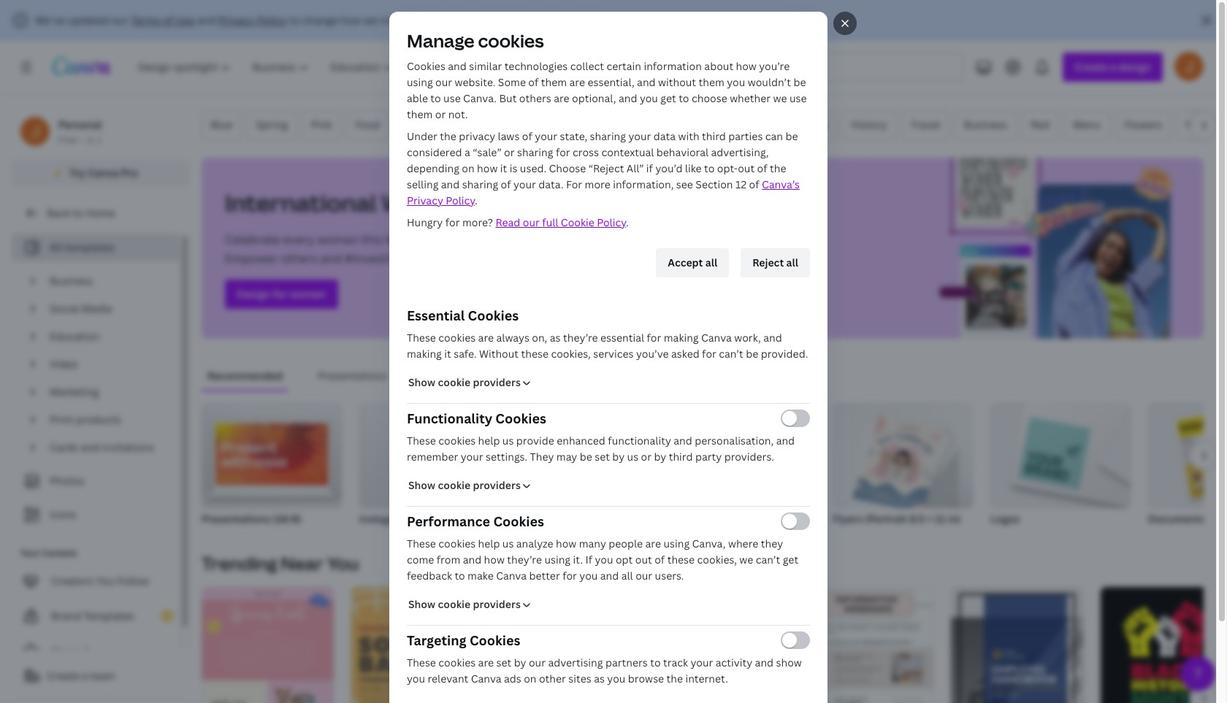 Task type: locate. For each thing, give the bounding box(es) containing it.
1 show cookie providers button from the top
[[407, 368, 534, 398]]

1 vertical spatial privacy
[[407, 194, 443, 208]]

social inside social media button
[[422, 369, 452, 383]]

0 vertical spatial show cookie providers button
[[407, 368, 534, 398]]

flyer (portrait 8.5 × 11 in) image
[[833, 403, 973, 509], [852, 416, 946, 513]]

third inside under the privacy laws of your state, sharing your data with third parties can be considered a "sale" or sharing for cross contextual behavioral advertising, depending on how it is used. choose "reject all" if you'd like to opt-out of the selling and sharing of your data. for more information, see section 12 of
[[702, 129, 726, 143]]

world.
[[509, 251, 545, 267]]

to right the back
[[73, 206, 83, 220]]

collect
[[570, 59, 604, 73]]

2 providers from the top
[[473, 479, 521, 493]]

we down the "where"
[[739, 553, 753, 567]]

a inside button
[[82, 669, 88, 683]]

are left optional,
[[554, 91, 569, 105]]

opt-
[[717, 161, 738, 175]]

0 vertical spatial they're
[[563, 331, 598, 345]]

flyers (portrait 8.5 × 11 in)
[[833, 512, 961, 526]]

and down opt
[[600, 569, 619, 583]]

canva inside these cookies help us analyze how many people are using canva, where they come from and how they're using it. if you opt out of these cookies, we can't get feedback to make canva better for you and all our users.
[[496, 569, 526, 583]]

1 vertical spatial providers
[[473, 479, 521, 493]]

social for social media
[[422, 369, 452, 383]]

1 horizontal spatial ×
[[928, 512, 933, 526]]

2 horizontal spatial by
[[654, 450, 666, 464]]

show cookie providers button up (square)
[[407, 471, 534, 501]]

the
[[440, 129, 456, 143], [770, 161, 786, 175], [488, 251, 506, 267], [666, 672, 683, 686]]

it left safe.
[[444, 347, 451, 361]]

show cookie providers button down safe.
[[407, 368, 534, 398]]

0 horizontal spatial making
[[407, 347, 442, 361]]

0 vertical spatial privacy
[[218, 13, 255, 27]]

help inside these cookies help us analyze how many people are using canva, where they come from and how they're using it. if you opt out of these cookies, we can't get feedback to make canva better for you and all our users.
[[478, 537, 500, 551]]

1 vertical spatial third
[[669, 450, 693, 464]]

0 horizontal spatial out
[[635, 553, 652, 567]]

1 horizontal spatial as
[[594, 672, 605, 686]]

business
[[964, 118, 1008, 132], [50, 274, 93, 288]]

1 horizontal spatial business link
[[955, 111, 1016, 140]]

settings.
[[486, 450, 527, 464]]

2 vertical spatial show
[[408, 598, 435, 612]]

1 vertical spatial business link
[[44, 267, 170, 295]]

users.
[[655, 569, 684, 583]]

flyers
[[833, 512, 863, 526]]

cookies for functionality cookies
[[495, 410, 546, 427]]

design for women
[[237, 287, 326, 301]]

0 vertical spatial help
[[478, 434, 500, 448]]

under
[[407, 129, 437, 143]]

as right on,
[[550, 331, 560, 345]]

cookie up targeting cookies
[[438, 598, 470, 612]]

easter
[[583, 118, 614, 132]]

for down it.
[[562, 569, 577, 583]]

0 horizontal spatial can't
[[719, 347, 743, 361]]

targeting cookies
[[407, 632, 520, 650]]

0 vertical spatial it
[[500, 161, 507, 175]]

they're down analyze
[[507, 553, 542, 567]]

0 vertical spatial business
[[964, 118, 1008, 132]]

canva inside button
[[88, 166, 119, 180]]

are
[[569, 75, 585, 89], [554, 91, 569, 105], [478, 331, 494, 345], [645, 537, 661, 551], [478, 656, 494, 670]]

out right opt
[[635, 553, 652, 567]]

for right "design"
[[273, 287, 288, 301]]

cookies inside manage cookies cookies and similar technologies collect certain information about how you're using our website. some of them are essential, and without them you wouldn't be able to use canva. but others are optional, and you get to choose whether we use them or not.
[[407, 59, 445, 73]]

are up the without
[[478, 331, 494, 345]]

1 vertical spatial as
[[594, 672, 605, 686]]

cookies inside these cookies help us provide enhanced functionality and personalisation, and remember your settings. they may be set by us or by third party providers.
[[438, 434, 475, 448]]

1 horizontal spatial on
[[524, 672, 536, 686]]

0 horizontal spatial policy
[[257, 13, 287, 27]]

0 horizontal spatial presentations
[[202, 512, 271, 526]]

1 vertical spatial others
[[281, 251, 318, 267]]

poster (18 × 24 in portrait) image
[[675, 403, 815, 509], [706, 411, 772, 501]]

cookies down the functionality
[[438, 434, 475, 448]]

show cookie providers
[[408, 376, 521, 389], [408, 479, 521, 493], [408, 598, 521, 612]]

pink beige abstract playful school email newsletter image
[[202, 588, 334, 704]]

your
[[20, 547, 40, 560]]

these up come
[[407, 537, 436, 551]]

them down able
[[407, 107, 432, 121]]

2 show cookie providers from the top
[[408, 479, 521, 493]]

0 horizontal spatial on
[[462, 161, 474, 175]]

or inside these cookies help us provide enhanced functionality and personalisation, and remember your settings. they may be set by us or by third party providers.
[[641, 450, 651, 464]]

help up settings.
[[478, 434, 500, 448]]

free
[[58, 134, 77, 146]]

0 horizontal spatial they're
[[507, 553, 542, 567]]

track
[[663, 656, 688, 670]]

1 vertical spatial business
[[50, 274, 93, 288]]

0 horizontal spatial we
[[364, 13, 378, 27]]

essential
[[600, 331, 644, 345]]

0 vertical spatial set
[[595, 450, 610, 464]]

1 horizontal spatial making
[[664, 331, 699, 345]]

1 vertical spatial show cookie providers button
[[407, 471, 534, 501]]

you right near
[[327, 552, 359, 576]]

out inside these cookies help us analyze how many people are using canva, where they come from and how they're using it. if you opt out of these cookies, we can't get feedback to make canva better for you and all our users.
[[635, 553, 652, 567]]

0 vertical spatial march
[[637, 118, 668, 132]]

help down performance cookies
[[478, 537, 500, 551]]

these inside essential cookies these cookies are always on, as they're essential for making canva work, and making it safe. without these cookies, services you've asked for can't be provided.
[[521, 347, 548, 361]]

using up able
[[407, 75, 433, 89]]

day
[[490, 187, 536, 218]]

as right sites on the left bottom of the page
[[594, 672, 605, 686]]

more
[[585, 178, 610, 191]]

social media link
[[44, 295, 170, 323]]

get down they
[[783, 553, 798, 567]]

0 vertical spatial third
[[702, 129, 726, 143]]

updated
[[67, 13, 109, 27]]

whether
[[730, 91, 771, 105]]

these for performance cookies
[[407, 537, 436, 551]]

0 horizontal spatial social
[[50, 302, 79, 316]]

policy left change
[[257, 13, 287, 27]]

2 horizontal spatial or
[[641, 450, 651, 464]]

sharing up "contextual"
[[590, 129, 626, 143]]

0 horizontal spatial third
[[669, 450, 693, 464]]

performance
[[407, 513, 490, 531]]

0 horizontal spatial by
[[514, 656, 526, 670]]

and
[[197, 13, 216, 27], [448, 59, 466, 73], [637, 75, 656, 89], [619, 91, 637, 105], [441, 178, 459, 191], [423, 232, 445, 248], [321, 251, 342, 267], [763, 331, 782, 345], [674, 434, 692, 448], [776, 434, 795, 448], [81, 441, 99, 455], [463, 553, 481, 567], [600, 569, 619, 583], [755, 656, 774, 670]]

your inside these cookies are set by our advertising partners to track your activity and show you relevant canva ads on other sites as you browse the internet.
[[690, 656, 713, 670]]

of up 'users.'
[[654, 553, 665, 567]]

our inside these cookies help us analyze how many people are using canva, where they come from and how they're using it. if you opt out of these cookies, we can't get feedback to make canva better for you and all our users.
[[635, 569, 652, 583]]

cookies for essential cookies these cookies are always on, as they're essential for making canva work, and making it safe. without these cookies, services you've asked for can't be provided.
[[468, 307, 519, 324]]

our inside these cookies are set by our advertising partners to track your activity and show you relevant canva ads on other sites as you browse the internet.
[[529, 656, 545, 670]]

0 vertical spatial .
[[475, 194, 477, 208]]

privacy right the use
[[218, 13, 255, 27]]

you down if
[[579, 569, 598, 583]]

cookies inside these cookies help us analyze how many people are using canva, where they come from and how they're using it. if you opt out of these cookies, we can't get feedback to make canva better for you and all our users.
[[438, 537, 475, 551]]

cookie for performance
[[438, 598, 470, 612]]

third left "party"
[[669, 450, 693, 464]]

social up education
[[50, 302, 79, 316]]

2 horizontal spatial them
[[699, 75, 724, 89]]

•
[[80, 134, 83, 146]]

be down work,
[[746, 347, 758, 361]]

these inside these cookies help us analyze how many people are using canva, where they come from and how they're using it. if you opt out of these cookies, we can't get feedback to make canva better for you and all our users.
[[667, 553, 695, 567]]

be down enhanced
[[580, 450, 592, 464]]

0 horizontal spatial get
[[660, 91, 676, 105]]

. down canva's privacy policy 'link'
[[626, 216, 629, 229]]

get down without in the right of the page
[[660, 91, 676, 105]]

on inside these cookies are set by our advertising partners to track your activity and show you relevant canva ads on other sites as you browse the internet.
[[524, 672, 536, 686]]

canva inside these cookies are set by our advertising partners to track your activity and show you relevant canva ads on other sites as you browse the internet.
[[471, 672, 501, 686]]

for up choose
[[556, 145, 570, 159]]

0 vertical spatial presentations
[[318, 369, 387, 383]]

cookies, inside essential cookies these cookies are always on, as they're essential for making canva work, and making it safe. without these cookies, services you've asked for can't be provided.
[[551, 347, 591, 361]]

top level navigation element
[[129, 53, 587, 82]]

3 these from the top
[[407, 537, 436, 551]]

others up birthday
[[519, 91, 551, 105]]

or inside manage cookies cookies and similar technologies collect certain information about how you're using our website. some of them are essential, and without them you wouldn't be able to use canva. but others are optional, and you get to choose whether we use them or not.
[[435, 107, 446, 121]]

essential
[[407, 307, 465, 324]]

0 vertical spatial others
[[519, 91, 551, 105]]

2 show from the top
[[408, 479, 435, 493]]

us inside these cookies help us analyze how many people are using canva, where they come from and how they're using it. if you opt out of these cookies, we can't get feedback to make canva better for you and all our users.
[[502, 537, 514, 551]]

of inside these cookies help us analyze how many people are using canva, where they come from and how they're using it. if you opt out of these cookies, we can't get feedback to make canva better for you and all our users.
[[654, 553, 665, 567]]

0 horizontal spatial cookies,
[[551, 347, 591, 361]]

these up 'users.'
[[667, 553, 695, 567]]

and up website.
[[448, 59, 466, 73]]

creators you follow link
[[12, 567, 179, 596]]

0 horizontal spatial sharing
[[462, 178, 498, 191]]

poster (18 × 24 in portrait) image inside "posters (18 × 24 in portrait)" link
[[706, 411, 772, 501]]

education link
[[44, 323, 170, 351]]

0 horizontal spatial them
[[407, 107, 432, 121]]

cookies up from in the left bottom of the page
[[438, 537, 475, 551]]

0 vertical spatial social
[[50, 302, 79, 316]]

1 vertical spatial .
[[626, 216, 629, 229]]

0 vertical spatial out
[[738, 161, 755, 175]]

2 vertical spatial show cookie providers
[[408, 598, 521, 612]]

be inside essential cookies these cookies are always on, as they're essential for making canva work, and making it safe. without these cookies, services you've asked for can't be provided.
[[746, 347, 758, 361]]

without
[[658, 75, 696, 89]]

3 show from the top
[[408, 598, 435, 612]]

2 show cookie providers button from the top
[[407, 471, 534, 501]]

march inside button
[[637, 118, 668, 132]]

cookie down safe.
[[438, 376, 470, 389]]

0 vertical spatial as
[[550, 331, 560, 345]]

1 vertical spatial or
[[504, 145, 514, 159]]

blue
[[210, 118, 233, 132]]

help inside these cookies help us provide enhanced functionality and personalisation, and remember your settings. they may be set by us or by third party providers.
[[478, 434, 500, 448]]

similar
[[469, 59, 502, 73]]

1 help from the top
[[478, 434, 500, 448]]

2 use from the left
[[790, 91, 807, 105]]

1 show cookie providers from the top
[[408, 376, 521, 389]]

all down opt
[[621, 569, 633, 583]]

0 vertical spatial providers
[[473, 376, 521, 389]]

all inside 'celebrate every woman this march and beyond! empower others and #investinwomen all over the world.'
[[443, 251, 457, 267]]

in
[[754, 512, 764, 526]]

1 vertical spatial march
[[385, 232, 421, 248]]

3 providers from the top
[[473, 598, 521, 612]]

and right functionality
[[674, 434, 692, 448]]

accept all
[[668, 256, 717, 270]]

how right about at the top right of page
[[736, 59, 757, 73]]

1 horizontal spatial get
[[783, 553, 798, 567]]

1 horizontal spatial march
[[637, 118, 668, 132]]

use up black
[[790, 91, 807, 105]]

providers down settings.
[[473, 479, 521, 493]]

and down depending
[[441, 178, 459, 191]]

targeting
[[407, 632, 466, 650]]

these
[[407, 331, 436, 345], [407, 434, 436, 448], [407, 537, 436, 551], [407, 656, 436, 670]]

social media
[[422, 369, 486, 383]]

cookies up safe.
[[438, 331, 475, 345]]

2 these from the top
[[407, 434, 436, 448]]

business link left red "link"
[[955, 111, 1016, 140]]

1 vertical spatial on
[[524, 672, 536, 686]]

1 vertical spatial can't
[[756, 553, 780, 567]]

these inside these cookies help us provide enhanced functionality and personalisation, and remember your settings. they may be set by us or by third party providers.
[[407, 434, 436, 448]]

instagram posts (square)
[[360, 512, 484, 526]]

with
[[678, 129, 699, 143]]

pink button
[[302, 111, 341, 140]]

be right can
[[786, 129, 798, 143]]

menu link
[[1065, 111, 1110, 140]]

back to home link
[[12, 199, 190, 228]]

optional,
[[572, 91, 616, 105]]

3 show cookie providers button from the top
[[407, 590, 534, 620]]

1 providers from the top
[[473, 376, 521, 389]]

1 horizontal spatial policy
[[446, 194, 475, 208]]

we've updated our terms of use and privacy policy to change how we manage accounts created using work emails.
[[35, 13, 598, 27]]

you inside creators you follow link
[[96, 574, 114, 588]]

show cookie providers for performance
[[408, 598, 521, 612]]

can't
[[719, 347, 743, 361], [756, 553, 780, 567]]

you'd
[[655, 161, 682, 175]]

and down 'woman'
[[321, 251, 342, 267]]

red button
[[1022, 111, 1059, 140]]

cookies up always
[[468, 307, 519, 324]]

0 vertical spatial cookie
[[438, 376, 470, 389]]

2 horizontal spatial policy
[[597, 216, 626, 229]]

they're inside these cookies help us analyze how many people are using canva, where they come from and how they're using it. if you opt out of these cookies, we can't get feedback to make canva better for you and all our users.
[[507, 553, 542, 567]]

it inside under the privacy laws of your state, sharing your data with third parties can be considered a "sale" or sharing for cross contextual behavioral advertising, depending on how it is used. choose "reject all" if you'd like to opt-out of the selling and sharing of your data. for more information, see section 12 of
[[500, 161, 507, 175]]

policy
[[257, 13, 287, 27], [446, 194, 475, 208], [597, 216, 626, 229]]

out inside under the privacy laws of your state, sharing your data with third parties can be considered a "sale" or sharing for cross contextual behavioral advertising, depending on how it is used. choose "reject all" if you'd like to opt-out of the selling and sharing of your data. for more information, see section 12 of
[[738, 161, 755, 175]]

these inside these cookies help us analyze how many people are using canva, where they come from and how they're using it. if you opt out of these cookies, we can't get feedback to make canva better for you and all our users.
[[407, 537, 436, 551]]

show cookie providers down make
[[408, 598, 521, 612]]

trending near you
[[202, 552, 359, 576]]

and right "personalisation,"
[[776, 434, 795, 448]]

by
[[612, 450, 625, 464], [654, 450, 666, 464], [514, 656, 526, 670]]

are inside these cookies help us analyze how many people are using canva, where they come from and how they're using it. if you opt out of these cookies, we can't get feedback to make canva better for you and all our users.
[[645, 537, 661, 551]]

food
[[355, 118, 380, 132]]

cookies, down canva,
[[697, 553, 737, 567]]

as inside essential cookies these cookies are always on, as they're essential for making canva work, and making it safe. without these cookies, services you've asked for can't be provided.
[[550, 331, 560, 345]]

.
[[475, 194, 477, 208], [626, 216, 629, 229]]

1 vertical spatial get
[[783, 553, 798, 567]]

1 horizontal spatial use
[[790, 91, 807, 105]]

4 these from the top
[[407, 656, 436, 670]]

we've
[[35, 13, 65, 27]]

you're
[[759, 59, 790, 73]]

set up ads
[[496, 656, 511, 670]]

by inside these cookies are set by our advertising partners to track your activity and show you relevant canva ads on other sites as you browse the internet.
[[514, 656, 526, 670]]

providers for functionality
[[473, 479, 521, 493]]

others inside manage cookies cookies and similar technologies collect certain information about how you're using our website. some of them are essential, and without them you wouldn't be able to use canva. but others are optional, and you get to choose whether we use them or not.
[[519, 91, 551, 105]]

of down technologies
[[528, 75, 538, 89]]

them up choose
[[699, 75, 724, 89]]

they
[[761, 537, 783, 551]]

march up "contextual"
[[637, 118, 668, 132]]

0 vertical spatial making
[[664, 331, 699, 345]]

0 horizontal spatial ×
[[733, 512, 738, 526]]

is
[[509, 161, 517, 175]]

functionality
[[608, 434, 671, 448]]

a inside under the privacy laws of your state, sharing your data with third parties can be considered a "sale" or sharing for cross contextual behavioral advertising, depending on how it is used. choose "reject all" if you'd like to opt-out of the selling and sharing of your data. for more information, see section 12 of
[[464, 145, 470, 159]]

to up browse
[[650, 656, 661, 670]]

them down technologies
[[541, 75, 567, 89]]

2 vertical spatial we
[[739, 553, 753, 567]]

1 horizontal spatial you
[[327, 552, 359, 576]]

manage cookies cookies and similar technologies collect certain information about how you're using our website. some of them are essential, and without them you wouldn't be able to use canva. but others are optional, and you get to choose whether we use them or not.
[[407, 28, 807, 121]]

pink and blue geometric qr code placement flyer image
[[651, 588, 784, 704]]

you
[[327, 552, 359, 576], [96, 574, 114, 588]]

business inside button
[[964, 118, 1008, 132]]

set inside these cookies help us provide enhanced functionality and personalisation, and remember your settings. they may be set by us or by third party providers.
[[595, 450, 610, 464]]

third right with
[[702, 129, 726, 143]]

resume image
[[517, 403, 658, 509], [537, 418, 631, 515]]

presentation (16:9) image
[[202, 403, 342, 509], [216, 424, 328, 486]]

it
[[500, 161, 507, 175], [444, 347, 451, 361]]

brand templates
[[51, 609, 134, 623]]

1 horizontal spatial they're
[[563, 331, 598, 345]]

the up the considered
[[440, 129, 456, 143]]

all
[[50, 240, 62, 254]]

can
[[765, 129, 783, 143]]

3 show cookie providers from the top
[[408, 598, 521, 612]]

help for performance
[[478, 537, 500, 551]]

show cookie providers for functionality
[[408, 479, 521, 493]]

all
[[443, 251, 457, 267], [705, 256, 717, 270], [786, 256, 798, 270], [621, 569, 633, 583]]

our up other
[[529, 656, 545, 670]]

1 horizontal spatial sharing
[[517, 145, 553, 159]]

we inside manage cookies cookies and similar technologies collect certain information about how you're using our website. some of them are essential, and without them you wouldn't be able to use canva. but others are optional, and you get to choose whether we use them or not.
[[773, 91, 787, 105]]

0 horizontal spatial or
[[435, 107, 446, 121]]

print
[[50, 413, 74, 427]]

and left show
[[755, 656, 774, 670]]

privacy down selling
[[407, 194, 443, 208]]

cookies
[[478, 28, 544, 53], [438, 331, 475, 345], [438, 434, 475, 448], [438, 537, 475, 551], [438, 656, 475, 670]]

0 horizontal spatial use
[[443, 91, 460, 105]]

free •
[[58, 134, 83, 146]]

some
[[498, 75, 526, 89]]

making up social media
[[407, 347, 442, 361]]

cookies inside these cookies are set by our advertising partners to track your activity and show you relevant canva ads on other sites as you browse the internet.
[[438, 656, 475, 670]]

we down wouldn't
[[773, 91, 787, 105]]

be inside manage cookies cookies and similar technologies collect certain information about how you're using our website. some of them are essential, and without them you wouldn't be able to use canva. but others are optional, and you get to choose whether we use them or not.
[[793, 75, 806, 89]]

0 horizontal spatial a
[[82, 669, 88, 683]]

social for social media
[[50, 302, 79, 316]]

can't down they
[[756, 553, 780, 567]]

1 vertical spatial they're
[[507, 553, 542, 567]]

. up 'more?' in the top left of the page
[[475, 194, 477, 208]]

show up the functionality
[[408, 376, 435, 389]]

0 vertical spatial these
[[521, 347, 548, 361]]

instagram post (square) image
[[360, 403, 500, 509], [404, 432, 457, 486]]

people
[[609, 537, 643, 551]]

we left the manage
[[364, 13, 378, 27]]

2 vertical spatial or
[[641, 450, 651, 464]]

us left analyze
[[502, 537, 514, 551]]

×
[[733, 512, 738, 526], [928, 512, 933, 526]]

these inside these cookies are set by our advertising partners to track your activity and show you relevant canva ads on other sites as you browse the internet.
[[407, 656, 436, 670]]

3 cookie from the top
[[438, 598, 470, 612]]

providers.
[[724, 450, 774, 464]]

our left the full
[[523, 216, 540, 229]]

privacy inside canva's privacy policy
[[407, 194, 443, 208]]

presentations inside button
[[318, 369, 387, 383]]

1 vertical spatial we
[[773, 91, 787, 105]]

× left 11
[[928, 512, 933, 526]]

these for targeting cookies
[[407, 656, 436, 670]]

0 vertical spatial get
[[660, 91, 676, 105]]

0 horizontal spatial business
[[50, 274, 93, 288]]

0 vertical spatial us
[[502, 434, 514, 448]]

how
[[341, 13, 361, 27], [736, 59, 757, 73], [477, 161, 498, 175], [556, 537, 576, 551], [484, 553, 504, 567]]

0 vertical spatial business link
[[955, 111, 1016, 140]]

these for functionality cookies
[[407, 434, 436, 448]]

presentations (16:9) link
[[202, 403, 342, 529]]

1 horizontal spatial we
[[739, 553, 753, 567]]

cookies up ads
[[469, 632, 520, 650]]

all left over at the top
[[443, 251, 457, 267]]

2 help from the top
[[478, 537, 500, 551]]

cookies for targeting cookies
[[469, 632, 520, 650]]

0 vertical spatial on
[[462, 161, 474, 175]]

1 horizontal spatial cookies,
[[697, 553, 737, 567]]

show for performance cookies
[[408, 598, 435, 612]]

business link
[[955, 111, 1016, 140], [44, 267, 170, 295]]

colourful african pattern black history month a3 poster image
[[1101, 588, 1228, 704]]

us down functionality
[[627, 450, 638, 464]]

or down laws on the left
[[504, 145, 514, 159]]

relevant
[[427, 672, 468, 686]]

cookies inside essential cookies these cookies are always on, as they're essential for making canva work, and making it safe. without these cookies, services you've asked for can't be provided.
[[468, 307, 519, 324]]

sharing
[[590, 129, 626, 143], [517, 145, 553, 159], [462, 178, 498, 191]]

logo image
[[991, 403, 1131, 509], [1018, 417, 1092, 490]]

2 horizontal spatial we
[[773, 91, 787, 105]]

0 horizontal spatial .
[[475, 194, 477, 208]]

2 cookie from the top
[[438, 479, 470, 493]]

show cookie providers button
[[407, 368, 534, 398], [407, 471, 534, 501], [407, 590, 534, 620]]

flyer (portrait 8.5 × 11 in) image inside the flyers (portrait 8.5 × 11 in) link
[[852, 416, 946, 513]]

1 vertical spatial out
[[635, 553, 652, 567]]

1 horizontal spatial by
[[612, 450, 625, 464]]

flowers
[[1125, 118, 1163, 132]]

canva right make
[[496, 569, 526, 583]]

international women's day image
[[932, 158, 1204, 339]]

2 vertical spatial us
[[502, 537, 514, 551]]

show down remember
[[408, 479, 435, 493]]

1 these from the top
[[407, 331, 436, 345]]

1 vertical spatial social
[[422, 369, 452, 383]]

nature
[[1186, 118, 1220, 132]]

create a team
[[47, 669, 115, 683]]

travel
[[911, 118, 941, 132]]

1 vertical spatial a
[[82, 669, 88, 683]]

behavioral
[[656, 145, 709, 159]]

(18
[[715, 512, 730, 526]]

website.
[[455, 75, 495, 89]]

on right ads
[[524, 672, 536, 686]]

None search field
[[622, 53, 964, 82]]

0 vertical spatial sharing
[[590, 129, 626, 143]]

grey & blue professional employe handbook booklet image
[[951, 588, 1083, 704]]

use up not.
[[443, 91, 460, 105]]

section
[[696, 178, 733, 191]]

spring button
[[247, 111, 297, 140]]

terms
[[131, 13, 161, 27]]

1 horizontal spatial can't
[[756, 553, 780, 567]]

social inside social media 'link'
[[50, 302, 79, 316]]

0 vertical spatial show cookie providers
[[408, 376, 521, 389]]

try
[[69, 166, 85, 180]]

0 vertical spatial cookies,
[[551, 347, 591, 361]]

2 vertical spatial show cookie providers button
[[407, 590, 534, 620]]

0 horizontal spatial as
[[550, 331, 560, 345]]

we inside these cookies help us analyze how many people are using canva, where they come from and how they're using it. if you opt out of these cookies, we can't get feedback to make canva better for you and all our users.
[[739, 553, 753, 567]]



Task type: vqa. For each thing, say whether or not it's contained in the screenshot.
THE ACCOUNTS
yes



Task type: describe. For each thing, give the bounding box(es) containing it.
1 cookie from the top
[[438, 376, 470, 389]]

how right change
[[341, 13, 361, 27]]

are inside these cookies are set by our advertising partners to track your activity and show you relevant canva ads on other sites as you browse the internet.
[[478, 656, 494, 670]]

history link
[[843, 111, 896, 140]]

using left work on the left top of page
[[509, 13, 535, 27]]

are inside essential cookies these cookies are always on, as they're essential for making canva work, and making it safe. without these cookies, services you've asked for can't be provided.
[[478, 331, 494, 345]]

and inside under the privacy laws of your state, sharing your data with third parties can be considered a "sale" or sharing for cross contextual behavioral advertising, depending on how it is used. choose "reject all" if you'd like to opt-out of the selling and sharing of your data. for more information, see section 12 of
[[441, 178, 459, 191]]

accounts
[[421, 13, 466, 27]]

cookies inside essential cookies these cookies are always on, as they're essential for making canva work, and making it safe. without these cookies, services you've asked for can't be provided.
[[438, 331, 475, 345]]

cards
[[50, 441, 78, 455]]

spring link
[[247, 111, 297, 140]]

using left it.
[[544, 553, 570, 567]]

photos link
[[20, 468, 170, 495]]

to down without in the right of the page
[[679, 91, 689, 105]]

manage
[[380, 13, 419, 27]]

1 × from the left
[[733, 512, 738, 526]]

starred
[[51, 644, 88, 658]]

of right laws on the left
[[522, 129, 532, 143]]

be inside these cookies help us provide enhanced functionality and personalisation, and remember your settings. they may be set by us or by third party providers.
[[580, 450, 592, 464]]

accept
[[668, 256, 703, 270]]

accept all button
[[656, 248, 729, 278]]

media
[[455, 369, 486, 383]]

see
[[676, 178, 693, 191]]

presentations for presentations
[[318, 369, 387, 383]]

work,
[[734, 331, 761, 345]]

for inside these cookies help us analyze how many people are using canva, where they come from and how they're using it. if you opt out of these cookies, we can't get feedback to make canva better for you and all our users.
[[562, 569, 577, 583]]

your up "contextual"
[[628, 129, 651, 143]]

considered
[[407, 145, 462, 159]]

cookies inside manage cookies cookies and similar technologies collect certain information about how you're using our website. some of them are essential, and without them you wouldn't be able to use canva. but others are optional, and you get to choose whether we use them or not.
[[478, 28, 544, 53]]

cookie for functionality
[[438, 479, 470, 493]]

contextual
[[601, 145, 654, 159]]

team
[[90, 669, 115, 683]]

to right able
[[430, 91, 441, 105]]

provide
[[516, 434, 554, 448]]

get inside manage cookies cookies and similar technologies collect certain information about how you're using our website. some of them are essential, and without them you wouldn't be able to use canva. but others are optional, and you get to choose whether we use them or not.
[[660, 91, 676, 105]]

advertising
[[548, 656, 603, 670]]

women's
[[381, 187, 485, 218]]

of inside manage cookies cookies and similar technologies collect certain information about how you're using our website. some of them are essential, and without them you wouldn't be able to use canva. but others are optional, and you get to choose whether we use them or not.
[[528, 75, 538, 89]]

videos
[[521, 369, 554, 383]]

help for functionality
[[478, 434, 500, 448]]

and right the use
[[197, 13, 216, 27]]

school
[[744, 118, 778, 132]]

for left 'more?' in the top left of the page
[[445, 216, 460, 229]]

using down posters
[[663, 537, 690, 551]]

beige and white informative webinars newsletter image
[[801, 588, 934, 704]]

2 horizontal spatial sharing
[[590, 129, 626, 143]]

1 horizontal spatial .
[[626, 216, 629, 229]]

and inside cards and invitations link
[[81, 441, 99, 455]]

1 vertical spatial making
[[407, 347, 442, 361]]

0 horizontal spatial business link
[[44, 267, 170, 295]]

can't inside essential cookies these cookies are always on, as they're essential for making canva work, and making it safe. without these cookies, services you've asked for can't be provided.
[[719, 347, 743, 361]]

nature button
[[1178, 111, 1228, 140]]

it inside essential cookies these cookies are always on, as they're essential for making canva work, and making it safe. without these cookies, services you've asked for can't be provided.
[[444, 347, 451, 361]]

photos
[[50, 474, 85, 488]]

the up canva's
[[770, 161, 786, 175]]

#investinwomen
[[345, 251, 441, 267]]

and up make
[[463, 553, 481, 567]]

reject
[[752, 256, 784, 270]]

how inside under the privacy laws of your state, sharing your data with third parties can be considered a "sale" or sharing for cross contextual behavioral advertising, depending on how it is used. choose "reject all" if you'd like to opt-out of the selling and sharing of your data. for more information, see section 12 of
[[477, 161, 498, 175]]

like
[[685, 161, 702, 175]]

us for performance cookies
[[502, 537, 514, 551]]

read
[[495, 216, 520, 229]]

for right asked in the right of the page
[[702, 347, 716, 361]]

show cookie providers button for performance
[[407, 590, 534, 620]]

set inside these cookies are set by our advertising partners to track your activity and show you relevant canva ads on other sites as you browse the internet.
[[496, 656, 511, 670]]

you up march button
[[640, 91, 658, 105]]

opt
[[616, 553, 633, 567]]

show cookie providers button for functionality
[[407, 471, 534, 501]]

templates
[[83, 609, 134, 623]]

collage link
[[448, 111, 502, 140]]

show for functionality cookies
[[408, 479, 435, 493]]

brand
[[51, 609, 81, 623]]

1 show from the top
[[408, 376, 435, 389]]

or inside under the privacy laws of your state, sharing your data with third parties can be considered a "sale" or sharing for cross contextual behavioral advertising, depending on how it is used. choose "reject all" if you'd like to opt-out of the selling and sharing of your data. for more information, see section 12 of
[[504, 145, 514, 159]]

manage
[[407, 28, 474, 53]]

school link
[[735, 111, 787, 140]]

performance cookies
[[407, 513, 544, 531]]

they're inside essential cookies these cookies are always on, as they're essential for making canva work, and making it safe. without these cookies, services you've asked for can't be provided.
[[563, 331, 598, 345]]

essential,
[[587, 75, 634, 89]]

(portrait
[[866, 512, 908, 526]]

near
[[281, 552, 324, 576]]

to inside these cookies help us analyze how many people are using canva, where they come from and how they're using it. if you opt out of these cookies, we can't get feedback to make canva better for you and all our users.
[[454, 569, 465, 583]]

for inside under the privacy laws of your state, sharing your data with third parties can be considered a "sale" or sharing for cross contextual behavioral advertising, depending on how it is used. choose "reject all" if you'd like to opt-out of the selling and sharing of your data. for more information, see section 12 of
[[556, 145, 570, 159]]

privacy policy link
[[218, 13, 287, 27]]

not.
[[448, 107, 468, 121]]

0 vertical spatial policy
[[257, 13, 287, 27]]

your down 'used.'
[[513, 178, 536, 191]]

0 vertical spatial we
[[364, 13, 378, 27]]

every
[[283, 232, 315, 248]]

hungry for more? read our full cookie policy .
[[407, 216, 629, 229]]

get inside these cookies help us analyze how many people are using canva, where they come from and how they're using it. if you opt out of these cookies, we can't get feedback to make canva better for you and all our users.
[[783, 553, 798, 567]]

pink
[[311, 118, 332, 132]]

documents
[[1149, 512, 1206, 526]]

you've
[[636, 347, 669, 361]]

content
[[42, 547, 77, 560]]

our left "terms"
[[112, 13, 128, 27]]

cookies, inside these cookies help us analyze how many people are using canva, where they come from and how they're using it. if you opt out of these cookies, we can't get feedback to make canva better for you and all our users.
[[697, 553, 737, 567]]

to inside these cookies are set by our advertising partners to track your activity and show you relevant canva ads on other sites as you browse the internet.
[[650, 656, 661, 670]]

your left state,
[[535, 129, 557, 143]]

and down "essential,"
[[619, 91, 637, 105]]

black button
[[793, 111, 837, 140]]

on inside under the privacy laws of your state, sharing your data with third parties can be considered a "sale" or sharing for cross contextual behavioral advertising, depending on how it is used. choose "reject all" if you'd like to opt-out of the selling and sharing of your data. for more information, see section 12 of
[[462, 161, 474, 175]]

work
[[538, 13, 562, 27]]

safe.
[[454, 347, 477, 361]]

full
[[542, 216, 558, 229]]

2 vertical spatial sharing
[[462, 178, 498, 191]]

templates
[[65, 240, 115, 254]]

cookies for performance
[[438, 537, 475, 551]]

1 use from the left
[[443, 91, 460, 105]]

design
[[237, 287, 271, 301]]

these cookies help us provide enhanced functionality and personalisation, and remember your settings. they may be set by us or by third party providers.
[[407, 434, 795, 464]]

poster (18 × 24 in portrait) image up 24
[[675, 403, 815, 509]]

and down certain
[[637, 75, 656, 89]]

starred link
[[12, 637, 179, 666]]

how up it.
[[556, 537, 576, 551]]

our inside manage cookies cookies and similar technologies collect certain information about how you're using our website. some of them are essential, and without them you wouldn't be able to use canva. but others are optional, and you get to choose whether we use them or not.
[[435, 75, 452, 89]]

brand templates link
[[12, 602, 179, 631]]

all inside these cookies help us analyze how many people are using canva, where they come from and how they're using it. if you opt out of these cookies, we can't get feedback to make canva better for you and all our users.
[[621, 569, 633, 583]]

you up whether
[[727, 75, 745, 89]]

you right if
[[595, 553, 613, 567]]

document image
[[1149, 403, 1228, 509]]

third inside these cookies help us provide enhanced functionality and personalisation, and remember your settings. they may be set by us or by third party providers.
[[669, 450, 693, 464]]

cookies for targeting
[[438, 656, 475, 670]]

services
[[593, 347, 634, 361]]

you down partners at bottom
[[607, 672, 625, 686]]

all right accept
[[705, 256, 717, 270]]

of down 'is'
[[501, 178, 511, 191]]

of right the 12
[[749, 178, 759, 191]]

and inside these cookies are set by our advertising partners to track your activity and show you relevant canva ads on other sites as you browse the internet.
[[755, 656, 774, 670]]

resumes link
[[517, 403, 658, 529]]

as inside these cookies are set by our advertising partners to track your activity and show you relevant canva ads on other sites as you browse the internet.
[[594, 672, 605, 686]]

for up you've
[[647, 331, 661, 345]]

more?
[[462, 216, 493, 229]]

make
[[467, 569, 493, 583]]

depending
[[407, 161, 459, 175]]

change
[[303, 13, 338, 27]]

where
[[728, 537, 758, 551]]

canva's privacy policy
[[407, 178, 800, 208]]

(square)
[[442, 512, 484, 526]]

and inside essential cookies these cookies are always on, as they're essential for making canva work, and making it safe. without these cookies, services you've asked for can't be provided.
[[763, 331, 782, 345]]

us for functionality cookies
[[502, 434, 514, 448]]

presentations for presentations (16:9)
[[202, 512, 271, 526]]

on,
[[532, 331, 547, 345]]

cookie
[[561, 216, 594, 229]]

all right the reject
[[786, 256, 798, 270]]

presentation (16:9) image inside presentations (16:9) link
[[216, 424, 328, 486]]

how inside manage cookies cookies and similar technologies collect certain information about how you're using our website. some of them are essential, and without them you wouldn't be able to use canva. but others are optional, and you get to choose whether we use them or not.
[[736, 59, 757, 73]]

presentations (16:9)
[[202, 512, 301, 526]]

are down collect
[[569, 75, 585, 89]]

the inside these cookies are set by our advertising partners to track your activity and show you relevant canva ads on other sites as you browse the internet.
[[666, 672, 683, 686]]

birthday
[[517, 118, 559, 132]]

the inside 'celebrate every woman this march and beyond! empower others and #investinwomen all over the world.'
[[488, 251, 506, 267]]

try canva pro
[[69, 166, 138, 180]]

your inside these cookies help us provide enhanced functionality and personalisation, and remember your settings. they may be set by us or by third party providers.
[[460, 450, 483, 464]]

instagram post (square) image up posts
[[360, 403, 500, 509]]

instagram post (square) image inside instagram posts (square) link
[[404, 432, 457, 486]]

providers for performance
[[473, 598, 521, 612]]

using inside manage cookies cookies and similar technologies collect certain information about how you're using our website. some of them are essential, and without them you wouldn't be able to use canva. but others are optional, and you get to choose whether we use them or not.
[[407, 75, 433, 89]]

canva's
[[762, 178, 800, 191]]

to left change
[[290, 13, 300, 27]]

marketing link
[[44, 379, 170, 406]]

cookies for performance cookies
[[493, 513, 544, 531]]

cookies for functionality
[[438, 434, 475, 448]]

to inside under the privacy laws of your state, sharing your data with third parties can be considered a "sale" or sharing for cross contextual behavioral advertising, depending on how it is used. choose "reject all" if you'd like to opt-out of the selling and sharing of your data. for more information, see section 12 of
[[704, 161, 715, 175]]

information,
[[613, 178, 674, 191]]

canva.
[[463, 91, 497, 105]]

1 horizontal spatial them
[[541, 75, 567, 89]]

these inside essential cookies these cookies are always on, as they're essential for making canva work, and making it safe. without these cookies, services you've asked for can't be provided.
[[407, 331, 436, 345]]

food link
[[347, 111, 389, 140]]

yellow simple museum art flyer image
[[501, 588, 634, 704]]

and down hungry at top left
[[423, 232, 445, 248]]

may
[[556, 450, 577, 464]]

2 vertical spatial policy
[[597, 216, 626, 229]]

empower
[[225, 251, 278, 267]]

policy inside canva's privacy policy
[[446, 194, 475, 208]]

how up make
[[484, 553, 504, 567]]

softball tournament flyer image
[[352, 588, 484, 704]]

canva inside essential cookies these cookies are always on, as they're essential for making canva work, and making it safe. without these cookies, services you've asked for can't be provided.
[[701, 331, 732, 345]]

technologies
[[504, 59, 568, 73]]

can't inside these cookies help us analyze how many people are using canva, where they come from and how they're using it. if you opt out of these cookies, we can't get feedback to make canva better for you and all our users.
[[756, 553, 780, 567]]

be inside under the privacy laws of your state, sharing your data with third parties can be considered a "sale" or sharing for cross contextual behavioral advertising, depending on how it is used. choose "reject all" if you'd like to opt-out of the selling and sharing of your data. for more information, see section 12 of
[[786, 129, 798, 143]]

posts
[[412, 512, 439, 526]]

march link
[[629, 111, 677, 140]]

of left the use
[[163, 13, 174, 27]]

many
[[579, 537, 606, 551]]

1 vertical spatial us
[[627, 450, 638, 464]]

march inside 'celebrate every woman this march and beyond! empower others and #investinwomen all over the world.'
[[385, 232, 421, 248]]

you left relevant
[[407, 672, 425, 686]]

of up canva's
[[757, 161, 767, 175]]

nature link
[[1178, 111, 1228, 140]]

pro
[[121, 166, 138, 180]]

beyond!
[[448, 232, 494, 248]]

celebrate every woman this march and beyond! empower others and #investinwomen all over the world.
[[225, 232, 545, 267]]

2 × from the left
[[928, 512, 933, 526]]

others inside 'celebrate every woman this march and beyond! empower others and #investinwomen all over the world.'
[[281, 251, 318, 267]]

history
[[851, 118, 888, 132]]

emails.
[[564, 13, 598, 27]]



